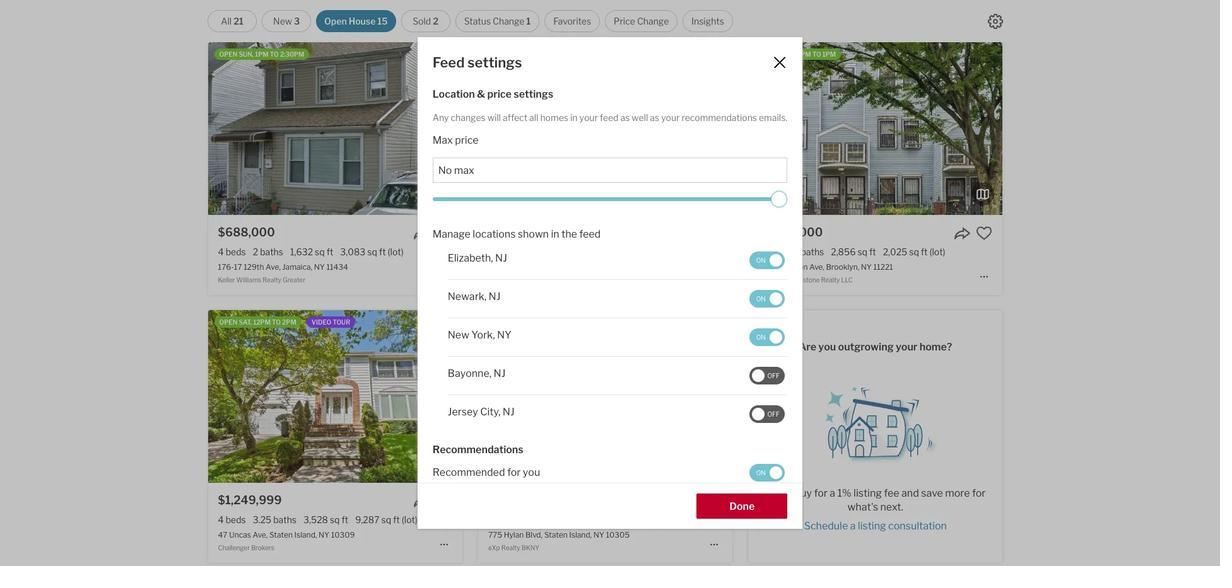 Task type: vqa. For each thing, say whether or not it's contained in the screenshot.
the 2PM to the bottom
yes



Task type: locate. For each thing, give the bounding box(es) containing it.
change for price
[[637, 16, 669, 26]]

15
[[377, 16, 388, 26]]

new up 2:30pm
[[273, 16, 292, 26]]

ave, down 2 baths
[[266, 263, 281, 272]]

ft up the 11221
[[869, 247, 876, 257]]

1 horizontal spatial a
[[850, 520, 856, 532]]

1 as from the left
[[620, 112, 630, 123]]

3
[[294, 16, 300, 26], [793, 247, 799, 257]]

settings up location & price settings
[[467, 54, 522, 70]]

baths up "924 jefferson ave, brooklyn, ny 11221 bedford brownstone realty llc"
[[801, 247, 824, 257]]

12161 flatlands ave unit 3cc, brooklyn, ny 11207 brooklyn real property, inc
[[488, 263, 662, 284]]

beds up uncas
[[226, 515, 246, 526]]

sun, for $419,000
[[509, 50, 524, 58]]

beds
[[226, 247, 246, 257], [495, 247, 516, 257], [766, 247, 786, 257], [226, 515, 246, 526]]

3 up jefferson
[[793, 247, 799, 257]]

2 photo of 47 uncas ave, staten  island, ny 10309 image from the left
[[208, 310, 462, 483]]

keller
[[218, 276, 235, 284]]

2 horizontal spatial realty
[[821, 276, 840, 284]]

any
[[433, 112, 449, 123]]

1 brooklyn, from the left
[[594, 263, 627, 272]]

realty left llc
[[821, 276, 840, 284]]

1 vertical spatial &
[[785, 487, 792, 499]]

0 vertical spatial in
[[570, 112, 578, 123]]

ny down 1,632 sq ft
[[314, 263, 325, 272]]

new left york,
[[448, 329, 469, 341]]

ny inside 12161 flatlands ave unit 3cc, brooklyn, ny 11207 brooklyn real property, inc
[[629, 263, 640, 272]]

favorite button checkbox
[[976, 225, 992, 242]]

max
[[433, 134, 453, 146]]

2 horizontal spatial 2
[[488, 247, 493, 257]]

ave, inside "924 jefferson ave, brooklyn, ny 11221 bedford brownstone realty llc"
[[809, 263, 824, 272]]

in left the
[[551, 228, 559, 240]]

open sun, 1pm to 2pm
[[489, 50, 564, 58]]

in
[[570, 112, 578, 123], [551, 228, 559, 240]]

0 vertical spatial &
[[477, 88, 485, 100]]

(lot)
[[388, 247, 404, 257], [930, 247, 945, 257], [402, 515, 418, 526]]

status change 1
[[464, 16, 531, 26]]

max price
[[433, 134, 479, 146]]

1 1pm from the left
[[255, 50, 269, 58]]

listing inside sell & buy for a 1% listing fee and save more for what's next.
[[854, 487, 882, 499]]

as right well
[[650, 112, 659, 123]]

brokers
[[251, 545, 274, 552]]

10305
[[606, 531, 630, 540]]

0 vertical spatial favorite button checkbox
[[436, 225, 452, 242]]

all
[[221, 16, 232, 26]]

baths for $688,000
[[260, 247, 283, 257]]

11221
[[873, 263, 893, 272]]

0 horizontal spatial favorite button checkbox
[[436, 225, 452, 242]]

0 horizontal spatial in
[[551, 228, 559, 240]]

newark, nj
[[448, 291, 501, 303]]

sq right 1,632
[[315, 247, 325, 257]]

1 vertical spatial 12pm
[[253, 319, 271, 326]]

$419,000
[[488, 226, 543, 239]]

sat, for $1,220,000
[[779, 50, 792, 58]]

1 vertical spatial listing
[[858, 520, 886, 532]]

ft up 11434
[[327, 247, 333, 257]]

price
[[487, 88, 512, 100], [455, 134, 479, 146]]

2pm down 'favorites'
[[550, 50, 564, 58]]

change right price
[[637, 16, 669, 26]]

island, for 10309
[[294, 531, 317, 540]]

ft
[[327, 247, 333, 257], [379, 247, 386, 257], [869, 247, 876, 257], [921, 247, 928, 257], [342, 515, 348, 526], [393, 515, 400, 526]]

1 horizontal spatial 1pm
[[525, 50, 539, 58]]

0 vertical spatial 4
[[218, 247, 224, 257]]

1
[[526, 16, 531, 26]]

ave, for 10309
[[253, 531, 268, 540]]

brooklyn, up llc
[[826, 263, 859, 272]]

island, down 3,528
[[294, 531, 317, 540]]

realty inside "924 jefferson ave, brooklyn, ny 11221 bedford brownstone realty llc"
[[821, 276, 840, 284]]

&
[[477, 88, 485, 100], [785, 487, 792, 499]]

ave, up brokers
[[253, 531, 268, 540]]

1 sun, from the left
[[239, 50, 254, 58]]

listing up what's
[[854, 487, 882, 499]]

to for $688,000
[[270, 50, 279, 58]]

ave, inside 47 uncas ave, staten  island, ny 10309 challenger brokers
[[253, 531, 268, 540]]

bkny
[[521, 545, 539, 552]]

0 horizontal spatial your
[[579, 112, 598, 123]]

1 vertical spatial you
[[523, 467, 540, 479]]

0 vertical spatial new
[[273, 16, 292, 26]]

0 horizontal spatial sat,
[[239, 319, 252, 326]]

sat, for $1,249,999
[[239, 319, 252, 326]]

ave, down 3 baths at right top
[[809, 263, 824, 272]]

new york, ny
[[448, 329, 512, 341]]

Insights radio
[[683, 10, 733, 32]]

ny left 10305
[[593, 531, 604, 540]]

sun, down status change 1
[[509, 50, 524, 58]]

3 baths
[[793, 247, 824, 257]]

listing down what's
[[858, 520, 886, 532]]

2 horizontal spatial for
[[972, 487, 986, 499]]

change inside option
[[637, 16, 669, 26]]

0 vertical spatial listing
[[854, 487, 882, 499]]

realty
[[263, 276, 281, 284], [821, 276, 840, 284], [501, 545, 520, 552]]

nj right city,
[[503, 406, 515, 418]]

llc
[[841, 276, 853, 284]]

a down what's
[[850, 520, 856, 532]]

ny left the 11221
[[861, 263, 872, 272]]

1 horizontal spatial 2
[[433, 16, 438, 26]]

0 horizontal spatial 2pm
[[282, 319, 296, 326]]

3,083
[[340, 247, 365, 257]]

price up will
[[487, 88, 512, 100]]

to for $1,220,000
[[812, 50, 821, 58]]

1 vertical spatial sat,
[[239, 319, 252, 326]]

3,528
[[303, 515, 328, 526]]

staten right "blvd,"
[[544, 531, 568, 540]]

3 photo of 12161 flatlands ave unit 3cc, brooklyn, ny 11207 image from the left
[[732, 42, 987, 215]]

sq right 2,856
[[858, 247, 867, 257]]

ft right 9,287
[[393, 515, 400, 526]]

sq for 1,632
[[315, 247, 325, 257]]

0 vertical spatial 2pm
[[550, 50, 564, 58]]

homes
[[540, 112, 568, 123]]

2pm
[[550, 50, 564, 58], [282, 319, 296, 326]]

Max price slider range field
[[433, 191, 787, 208]]

2 staten from the left
[[544, 531, 568, 540]]

you down recommendations
[[523, 467, 540, 479]]

for
[[507, 467, 521, 479], [814, 487, 828, 499], [972, 487, 986, 499]]

0 horizontal spatial sun,
[[239, 50, 254, 58]]

2 island, from the left
[[569, 531, 592, 540]]

775 hylan blvd, staten  island, ny 10305 exp realty bkny
[[488, 531, 630, 552]]

open sat, 12pm to 2pm
[[219, 319, 296, 326]]

1 horizontal spatial 2pm
[[550, 50, 564, 58]]

0 vertical spatial 4 beds
[[218, 247, 246, 257]]

beds for 9,287 sq ft (lot)
[[226, 515, 246, 526]]

11434
[[326, 263, 348, 272]]

ft right 3,083
[[379, 247, 386, 257]]

ft for 3,083 sq ft (lot)
[[379, 247, 386, 257]]

2 up 129th
[[253, 247, 258, 257]]

a left the 1%
[[830, 487, 835, 499]]

nj for elizabeth, nj
[[495, 252, 507, 264]]

(lot) for $1,220,000
[[930, 247, 945, 257]]

0 horizontal spatial favorite button image
[[436, 225, 452, 242]]

12pm for $1,249,999
[[253, 319, 271, 326]]

photo of 12161 flatlands ave unit 3cc, brooklyn, ny 11207 image
[[224, 42, 478, 215], [478, 42, 732, 215], [732, 42, 987, 215]]

sq for 9,287
[[381, 515, 391, 526]]

option group containing all
[[208, 10, 733, 32]]

favorite button checkbox
[[436, 225, 452, 242], [706, 493, 722, 510]]

your
[[579, 112, 598, 123], [661, 112, 680, 123], [896, 341, 917, 353]]

to for $1,249,999
[[272, 319, 281, 326]]

sq up 10309
[[330, 515, 340, 526]]

(lot) for $688,000
[[388, 247, 404, 257]]

0 vertical spatial price
[[487, 88, 512, 100]]

1 photo of 924 jefferson ave, brooklyn, ny 11221 image from the left
[[494, 42, 748, 215]]

sell
[[765, 487, 782, 499]]

baths up 129th
[[260, 247, 283, 257]]

sq right 2,025
[[909, 247, 919, 257]]

your right well
[[661, 112, 680, 123]]

1 horizontal spatial your
[[661, 112, 680, 123]]

any changes will affect all homes in your feed as well as your recommendations emails.
[[433, 112, 787, 123]]

nj up brooklyn
[[495, 252, 507, 264]]

to for $419,000
[[540, 50, 549, 58]]

1 favorite button image from the left
[[436, 225, 452, 242]]

1 horizontal spatial island,
[[569, 531, 592, 540]]

1 4 beds from the top
[[218, 247, 246, 257]]

2 for 2 baths
[[253, 247, 258, 257]]

& up 'changes'
[[477, 88, 485, 100]]

feed left well
[[600, 112, 619, 123]]

2 right sold
[[433, 16, 438, 26]]

0 horizontal spatial as
[[620, 112, 630, 123]]

listing
[[854, 487, 882, 499], [858, 520, 886, 532]]

129th
[[244, 263, 264, 272]]

1 horizontal spatial brooklyn,
[[826, 263, 859, 272]]

nj
[[495, 252, 507, 264], [489, 291, 501, 303], [494, 368, 506, 380], [503, 406, 515, 418]]

(lot) right 2,025
[[930, 247, 945, 257]]

1 horizontal spatial staten
[[544, 531, 568, 540]]

1 vertical spatial 4
[[218, 515, 224, 526]]

brooklyn, inside 12161 flatlands ave unit 3cc, brooklyn, ny 11207 brooklyn real property, inc
[[594, 263, 627, 272]]

0 vertical spatial a
[[830, 487, 835, 499]]

beds up 17
[[226, 247, 246, 257]]

consultation
[[888, 520, 947, 532]]

(lot) right 9,287
[[402, 515, 418, 526]]

settings up the all
[[514, 88, 553, 100]]

176-17 129th ave, jamaica, ny 11434 keller williams realty greater
[[218, 263, 348, 284]]

realty inside 775 hylan blvd, staten  island, ny 10305 exp realty bkny
[[501, 545, 520, 552]]

open for $419,000
[[489, 50, 508, 58]]

island, left 10305
[[569, 531, 592, 540]]

favorite button image
[[436, 225, 452, 242], [976, 225, 992, 242]]

0 horizontal spatial price
[[455, 134, 479, 146]]

ny down the 3,528 sq ft in the bottom of the page
[[319, 531, 329, 540]]

staten down 3.25 baths
[[269, 531, 293, 540]]

0 horizontal spatial 3
[[294, 16, 300, 26]]

ny left 11207
[[629, 263, 640, 272]]

photo of 47 uncas ave, staten  island, ny 10309 image
[[0, 310, 208, 483], [208, 310, 462, 483], [462, 310, 716, 483]]

staten inside 47 uncas ave, staten  island, ny 10309 challenger brokers
[[269, 531, 293, 540]]

for right more
[[972, 487, 986, 499]]

sq for 3,083
[[367, 247, 377, 257]]

2 4 from the top
[[218, 515, 224, 526]]

1 horizontal spatial new
[[448, 329, 469, 341]]

2 sun, from the left
[[509, 50, 524, 58]]

inc
[[559, 276, 568, 284]]

0 vertical spatial feed
[[600, 112, 619, 123]]

favorite button checkbox up elizabeth,
[[436, 225, 452, 242]]

sq right 9,287
[[381, 515, 391, 526]]

recommendations
[[433, 444, 523, 456]]

2 4 beds from the top
[[218, 515, 246, 526]]

change inside option
[[493, 16, 524, 26]]

& for sell
[[785, 487, 792, 499]]

favorite button checkbox left done
[[706, 493, 722, 510]]

1 change from the left
[[493, 16, 524, 26]]

blvd,
[[525, 531, 543, 540]]

1 horizontal spatial change
[[637, 16, 669, 26]]

house
[[349, 16, 376, 26]]

open house 15
[[324, 16, 388, 26]]

0 horizontal spatial new
[[273, 16, 292, 26]]

4 beds up uncas
[[218, 515, 246, 526]]

open
[[219, 50, 237, 58], [489, 50, 508, 58], [760, 50, 778, 58], [219, 319, 237, 326]]

island,
[[294, 531, 317, 540], [569, 531, 592, 540]]

nj right bayonne,
[[494, 368, 506, 380]]

10309
[[331, 531, 355, 540]]

location & price settings
[[433, 88, 553, 100]]

baths
[[260, 247, 283, 257], [801, 247, 824, 257], [273, 515, 297, 526]]

outgrowing
[[838, 341, 894, 353]]

a inside sell & buy for a 1% listing fee and save more for what's next.
[[830, 487, 835, 499]]

for down recommendations
[[507, 467, 521, 479]]

your right homes
[[579, 112, 598, 123]]

2 horizontal spatial 1pm
[[822, 50, 836, 58]]

sq right 3,083
[[367, 247, 377, 257]]

ft right 2,025
[[921, 247, 928, 257]]

0 horizontal spatial 12pm
[[253, 319, 271, 326]]

realty left greater
[[263, 276, 281, 284]]

changes
[[451, 112, 486, 123]]

2 change from the left
[[637, 16, 669, 26]]

0 horizontal spatial staten
[[269, 531, 293, 540]]

staten inside 775 hylan blvd, staten  island, ny 10305 exp realty bkny
[[544, 531, 568, 540]]

1 vertical spatial settings
[[514, 88, 553, 100]]

2 for 2 beds
[[488, 247, 493, 257]]

sun, down 21
[[239, 50, 254, 58]]

3.25
[[253, 515, 271, 526]]

open sun, 1pm to 2:30pm
[[219, 50, 304, 58]]

0 horizontal spatial a
[[830, 487, 835, 499]]

3,528 sq ft
[[303, 515, 348, 526]]

1 horizontal spatial 12pm
[[794, 50, 811, 58]]

hylan
[[504, 531, 524, 540]]

for right buy on the right bottom of the page
[[814, 487, 828, 499]]

island, inside 775 hylan blvd, staten  island, ny 10305 exp realty bkny
[[569, 531, 592, 540]]

feed
[[600, 112, 619, 123], [579, 228, 601, 240]]

manage
[[433, 228, 471, 240]]

beds right 5
[[766, 247, 786, 257]]

1 horizontal spatial sun,
[[509, 50, 524, 58]]

2
[[433, 16, 438, 26], [253, 247, 258, 257], [488, 247, 493, 257]]

1 horizontal spatial as
[[650, 112, 659, 123]]

& right sell
[[785, 487, 792, 499]]

ft for 3,528 sq ft
[[342, 515, 348, 526]]

1 vertical spatial 4 beds
[[218, 515, 246, 526]]

1 island, from the left
[[294, 531, 317, 540]]

1 photo of 775 hylan blvd, staten  island, ny 10305 image from the left
[[224, 310, 478, 483]]

buy
[[795, 487, 812, 499]]

1 horizontal spatial price
[[487, 88, 512, 100]]

feed right the
[[579, 228, 601, 240]]

baths for $1,220,000
[[801, 247, 824, 257]]

0 horizontal spatial change
[[493, 16, 524, 26]]

are
[[799, 341, 816, 353]]

a
[[830, 487, 835, 499], [850, 520, 856, 532]]

bedford
[[758, 276, 782, 284]]

1 photo of 47 uncas ave, staten  island, ny 10309 image from the left
[[0, 310, 208, 483]]

change left 1 on the top left of page
[[493, 16, 524, 26]]

1 horizontal spatial &
[[785, 487, 792, 499]]

(lot) right 3,083
[[388, 247, 404, 257]]

fee
[[884, 487, 899, 499]]

Status Change radio
[[455, 10, 540, 32]]

ave, inside 176-17 129th ave, jamaica, ny 11434 keller williams realty greater
[[266, 263, 281, 272]]

nj down brooklyn
[[489, 291, 501, 303]]

1 horizontal spatial sat,
[[779, 50, 792, 58]]

0 vertical spatial settings
[[467, 54, 522, 70]]

0 horizontal spatial brooklyn,
[[594, 263, 627, 272]]

ny
[[314, 263, 325, 272], [629, 263, 640, 272], [861, 263, 872, 272], [497, 329, 512, 341], [319, 531, 329, 540], [593, 531, 604, 540]]

feed
[[433, 54, 465, 70]]

baths up 47 uncas ave, staten  island, ny 10309 challenger brokers
[[273, 515, 297, 526]]

4 beds up 176-
[[218, 247, 246, 257]]

realty for 10305
[[501, 545, 520, 552]]

as left well
[[620, 112, 630, 123]]

4 up '47'
[[218, 515, 224, 526]]

0 vertical spatial you
[[818, 341, 836, 353]]

1 4 from the top
[[218, 247, 224, 257]]

47
[[218, 531, 227, 540]]

ft up 10309
[[342, 515, 348, 526]]

3 photo of 47 uncas ave, staten  island, ny 10309 image from the left
[[462, 310, 716, 483]]

1 vertical spatial 2pm
[[282, 319, 296, 326]]

$1,220,000
[[758, 226, 823, 239]]

island, inside 47 uncas ave, staten  island, ny 10309 challenger brokers
[[294, 531, 317, 540]]

0 horizontal spatial &
[[477, 88, 485, 100]]

0 horizontal spatial realty
[[263, 276, 281, 284]]

New radio
[[262, 10, 311, 32]]

2 up '12161' on the left top of the page
[[488, 247, 493, 257]]

photo of 775 hylan blvd, staten  island, ny 10305 image
[[224, 310, 478, 483], [478, 310, 732, 483], [732, 310, 987, 483]]

5 beds
[[758, 247, 786, 257]]

4 for 2 baths
[[218, 247, 224, 257]]

0 horizontal spatial 1pm
[[255, 50, 269, 58]]

staten for ave,
[[269, 531, 293, 540]]

4 up 176-
[[218, 247, 224, 257]]

12pm
[[794, 50, 811, 58], [253, 319, 271, 326]]

0 vertical spatial 3
[[294, 16, 300, 26]]

in right homes
[[570, 112, 578, 123]]

price change
[[614, 16, 669, 26]]

2 1pm from the left
[[525, 50, 539, 58]]

staten for blvd,
[[544, 531, 568, 540]]

0 horizontal spatial you
[[523, 467, 540, 479]]

& inside sell & buy for a 1% listing fee and save more for what's next.
[[785, 487, 792, 499]]

realty down hylan
[[501, 545, 520, 552]]

favorite button image
[[706, 493, 722, 510]]

new inside new radio
[[273, 16, 292, 26]]

greater
[[283, 276, 305, 284]]

1 horizontal spatial you
[[818, 341, 836, 353]]

3 up 2:30pm
[[294, 16, 300, 26]]

0 horizontal spatial island,
[[294, 531, 317, 540]]

2 photo of 924 jefferson ave, brooklyn, ny 11221 image from the left
[[748, 42, 1003, 215]]

open sat, 12pm to 1pm
[[760, 50, 836, 58]]

1 horizontal spatial favorite button image
[[976, 225, 992, 242]]

1 vertical spatial 3
[[793, 247, 799, 257]]

1 staten from the left
[[269, 531, 293, 540]]

sq
[[315, 247, 325, 257], [367, 247, 377, 257], [858, 247, 867, 257], [909, 247, 919, 257], [330, 515, 340, 526], [381, 515, 391, 526]]

favorite button image for $1,220,000
[[976, 225, 992, 242]]

1 horizontal spatial realty
[[501, 545, 520, 552]]

you right are
[[818, 341, 836, 353]]

1 vertical spatial favorite button checkbox
[[706, 493, 722, 510]]

1 horizontal spatial in
[[570, 112, 578, 123]]

brooklyn, right the 3cc,
[[594, 263, 627, 272]]

your left home?
[[896, 341, 917, 353]]

1 vertical spatial new
[[448, 329, 469, 341]]

nj for newark, nj
[[489, 291, 501, 303]]

3 photo of 924 jefferson ave, brooklyn, ny 11221 image from the left
[[1003, 42, 1220, 215]]

0 vertical spatial sat,
[[779, 50, 792, 58]]

1 vertical spatial a
[[850, 520, 856, 532]]

Sold radio
[[401, 10, 450, 32]]

1 horizontal spatial for
[[814, 487, 828, 499]]

0 horizontal spatial 2
[[253, 247, 258, 257]]

2pm for $1,249,999
[[282, 319, 296, 326]]

price down 'changes'
[[455, 134, 479, 146]]

0 vertical spatial 12pm
[[794, 50, 811, 58]]

jersey city, nj
[[448, 406, 515, 418]]

1 vertical spatial price
[[455, 134, 479, 146]]

1%
[[837, 487, 851, 499]]

option group
[[208, 10, 733, 32]]

staten
[[269, 531, 293, 540], [544, 531, 568, 540]]

ave, for bedford
[[809, 263, 824, 272]]

ft for 2,025 sq ft (lot)
[[921, 247, 928, 257]]

ft for 1,632 sq ft
[[327, 247, 333, 257]]

2pm left video
[[282, 319, 296, 326]]

beds for 2,025 sq ft (lot)
[[766, 247, 786, 257]]

2 favorite button image from the left
[[976, 225, 992, 242]]

sq for 2,025
[[909, 247, 919, 257]]

2 brooklyn, from the left
[[826, 263, 859, 272]]

photo of 924 jefferson ave, brooklyn, ny 11221 image
[[494, 42, 748, 215], [748, 42, 1003, 215], [1003, 42, 1220, 215]]



Task type: describe. For each thing, give the bounding box(es) containing it.
ave
[[544, 263, 557, 272]]

2:30pm
[[280, 50, 304, 58]]

4 beds for 3.25 baths
[[218, 515, 246, 526]]

4 for 3.25 baths
[[218, 515, 224, 526]]

realty for bedford
[[821, 276, 840, 284]]

0 horizontal spatial for
[[507, 467, 521, 479]]

1 photo of 12161 flatlands ave unit 3cc, brooklyn, ny 11207 image from the left
[[224, 42, 478, 215]]

2 horizontal spatial your
[[896, 341, 917, 353]]

2,025 sq ft (lot)
[[883, 247, 945, 257]]

nj for bayonne, nj
[[494, 368, 506, 380]]

& for location
[[477, 88, 485, 100]]

jefferson
[[774, 263, 808, 272]]

9,287 sq ft (lot)
[[355, 515, 418, 526]]

2 beds
[[488, 247, 516, 257]]

Price Change radio
[[605, 10, 678, 32]]

recommended for you
[[433, 467, 540, 479]]

bayonne, nj
[[448, 368, 506, 380]]

challenger
[[218, 545, 250, 552]]

12161
[[488, 263, 508, 272]]

favorites
[[553, 16, 591, 26]]

2,856 sq ft
[[831, 247, 876, 257]]

york,
[[471, 329, 495, 341]]

exp
[[488, 545, 500, 552]]

beds for 3,083 sq ft (lot)
[[226, 247, 246, 257]]

All radio
[[208, 10, 257, 32]]

4 beds for 2 baths
[[218, 247, 246, 257]]

5
[[758, 247, 764, 257]]

3cc,
[[575, 263, 592, 272]]

change for status
[[493, 16, 524, 26]]

more
[[945, 487, 970, 499]]

open
[[324, 16, 347, 26]]

are you outgrowing your home?
[[799, 341, 952, 353]]

and
[[901, 487, 919, 499]]

sun, for $688,000
[[239, 50, 254, 58]]

ny inside "924 jefferson ave, brooklyn, ny 11221 bedford brownstone realty llc"
[[861, 263, 872, 272]]

all
[[529, 112, 538, 123]]

1pm for $419,000
[[525, 50, 539, 58]]

elizabeth,
[[448, 252, 493, 264]]

2 inside the sold option
[[433, 16, 438, 26]]

all 21
[[221, 16, 243, 26]]

will
[[487, 112, 501, 123]]

ny inside 47 uncas ave, staten  island, ny 10309 challenger brokers
[[319, 531, 329, 540]]

2 baths
[[253, 247, 283, 257]]

1 horizontal spatial 3
[[793, 247, 799, 257]]

locations
[[473, 228, 516, 240]]

new for new york, ny
[[448, 329, 469, 341]]

island, for 10305
[[569, 531, 592, 540]]

2 photo of 775 hylan blvd, staten  island, ny 10305 image from the left
[[478, 310, 732, 483]]

176-
[[218, 263, 234, 272]]

21
[[233, 16, 243, 26]]

sell & buy for a 1% listing fee and save more for what's next.
[[765, 487, 986, 513]]

brooklyn, inside "924 jefferson ave, brooklyn, ny 11221 bedford brownstone realty llc"
[[826, 263, 859, 272]]

sq for 3,528
[[330, 515, 340, 526]]

1 horizontal spatial favorite button checkbox
[[706, 493, 722, 510]]

sq for 2,856
[[858, 247, 867, 257]]

sold 2
[[413, 16, 438, 26]]

manage locations shown in the feed
[[433, 228, 601, 240]]

new for new 3
[[273, 16, 292, 26]]

3 photo of 775 hylan blvd, staten  island, ny 10305 image from the left
[[732, 310, 987, 483]]

ft for 9,287 sq ft (lot)
[[393, 515, 400, 526]]

924 jefferson ave, brooklyn, ny 11221 bedford brownstone realty llc
[[758, 263, 893, 284]]

insights
[[691, 16, 724, 26]]

1 vertical spatial in
[[551, 228, 559, 240]]

open for $1,249,999
[[219, 319, 237, 326]]

schedule
[[804, 520, 848, 532]]

the
[[561, 228, 577, 240]]

open for $688,000
[[219, 50, 237, 58]]

2 photo of 12161 flatlands ave unit 3cc, brooklyn, ny 11207 image from the left
[[478, 42, 732, 215]]

done button
[[697, 494, 787, 519]]

open for $1,220,000
[[760, 50, 778, 58]]

sold
[[413, 16, 431, 26]]

11207
[[641, 263, 662, 272]]

emails.
[[759, 112, 787, 123]]

12pm for $1,220,000
[[794, 50, 811, 58]]

real
[[516, 276, 529, 284]]

924
[[758, 263, 773, 272]]

tour
[[333, 319, 350, 326]]

$688,000
[[218, 226, 275, 239]]

video tour
[[311, 319, 350, 326]]

affect
[[503, 112, 527, 123]]

well
[[632, 112, 648, 123]]

Open House radio
[[316, 10, 396, 32]]

uncas
[[229, 531, 251, 540]]

47 uncas ave, staten  island, ny 10309 challenger brokers
[[218, 531, 355, 552]]

price
[[614, 16, 635, 26]]

an image of a house image
[[812, 378, 939, 463]]

feed settings
[[433, 54, 522, 70]]

recommendations
[[682, 112, 757, 123]]

video
[[311, 319, 331, 326]]

3 1pm from the left
[[822, 50, 836, 58]]

williams
[[236, 276, 261, 284]]

new 3
[[273, 16, 300, 26]]

Max price input text field
[[438, 165, 782, 177]]

save
[[921, 487, 943, 499]]

ft for 2,856 sq ft
[[869, 247, 876, 257]]

2pm for $419,000
[[550, 50, 564, 58]]

photo of 176-17 129th ave, jamaica, ny 11434 image
[[208, 42, 462, 215]]

9,287
[[355, 515, 379, 526]]

Favorites radio
[[545, 10, 600, 32]]

realty inside 176-17 129th ave, jamaica, ny 11434 keller williams realty greater
[[263, 276, 281, 284]]

property,
[[530, 276, 557, 284]]

ny inside 176-17 129th ave, jamaica, ny 11434 keller williams realty greater
[[314, 263, 325, 272]]

jersey
[[448, 406, 478, 418]]

3 inside new radio
[[294, 16, 300, 26]]

location
[[433, 88, 475, 100]]

status
[[464, 16, 491, 26]]

city,
[[480, 406, 500, 418]]

recommended
[[433, 467, 505, 479]]

favorite button image for $688,000
[[436, 225, 452, 242]]

ny right york,
[[497, 329, 512, 341]]

beds up '12161' on the left top of the page
[[495, 247, 516, 257]]

1pm for $688,000
[[255, 50, 269, 58]]

17
[[234, 263, 242, 272]]

flatlands
[[510, 263, 542, 272]]

ny inside 775 hylan blvd, staten  island, ny 10305 exp realty bkny
[[593, 531, 604, 540]]

1 vertical spatial feed
[[579, 228, 601, 240]]

2 as from the left
[[650, 112, 659, 123]]

2,025
[[883, 247, 907, 257]]



